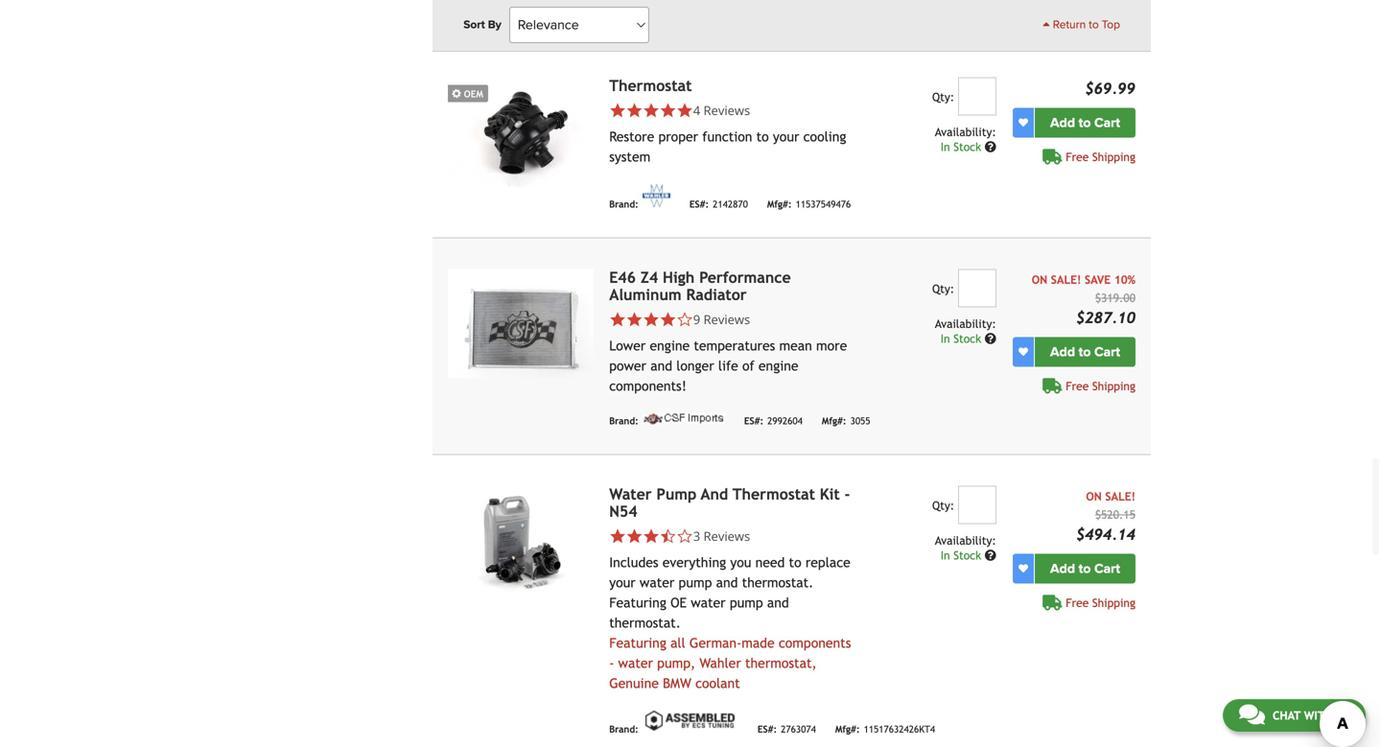 Task type: describe. For each thing, give the bounding box(es) containing it.
qty: for on sale!
[[932, 499, 955, 512]]

your inside includes everything you need to replace your water pump and thermostat. featuring oe water pump and thermostat. featuring all german-made components -  water pump, wahler thermostat, genuine bmw coolant
[[609, 575, 636, 590]]

replace
[[806, 555, 851, 570]]

1 free shipping from the top
[[1066, 150, 1136, 163]]

need
[[755, 555, 785, 570]]

in stock for $69.99
[[941, 140, 985, 153]]

es#: 2142870
[[689, 199, 748, 210]]

$69.99
[[1085, 79, 1136, 97]]

9
[[693, 311, 700, 328]]

es#: 2763074
[[758, 724, 816, 735]]

and
[[701, 485, 728, 503]]

power
[[609, 358, 646, 373]]

1 brand: from the top
[[609, 7, 639, 18]]

1 add from the top
[[1050, 114, 1075, 131]]

qty: for $69.99
[[932, 90, 955, 103]]

csf - corporate logo image
[[642, 413, 725, 424]]

thermostat inside water pump and thermostat kit - n54
[[733, 485, 815, 503]]

top
[[1102, 18, 1120, 32]]

add for $494.14
[[1050, 560, 1075, 577]]

1 shipping from the top
[[1092, 150, 1136, 163]]

wahler
[[700, 655, 741, 671]]

0 vertical spatial water
[[640, 575, 675, 590]]

to down $69.99
[[1079, 114, 1091, 131]]

4
[[693, 101, 700, 119]]

chat
[[1273, 709, 1301, 722]]

add to cart button for $494.14
[[1035, 554, 1136, 583]]

system
[[609, 149, 651, 164]]

save
[[1085, 273, 1111, 286]]

e46 z4 high performance aluminum radiator
[[609, 268, 791, 303]]

1 add to cart from the top
[[1050, 114, 1120, 131]]

stock for on sale!                         save 10%
[[954, 332, 981, 345]]

assembled by ecs - corporate logo image
[[642, 709, 738, 733]]

performance
[[699, 268, 791, 286]]

free shipping for $494.14
[[1066, 596, 1136, 609]]

es#: for performance
[[744, 415, 764, 426]]

return to top link
[[1043, 16, 1120, 34]]

n54
[[609, 502, 637, 520]]

1 add to cart button from the top
[[1035, 108, 1136, 137]]

radiator
[[686, 286, 747, 303]]

your inside restore proper function to your cooling system
[[773, 129, 799, 144]]

es#2763074 - 11517632426kt4 - water pump and thermostat kit - n54 - includes everything you need to replace your water pump and thermostat. featuring oe water pump and thermostat. - assembled by ecs - bmw image
[[448, 486, 594, 595]]

free for $494.14
[[1066, 596, 1089, 609]]

availability: for on sale!                         save 10%
[[935, 317, 996, 330]]

coolant
[[695, 676, 740, 691]]

high
[[663, 268, 695, 286]]

mfg#: 11517632426kt4
[[835, 724, 935, 735]]

in stock for on sale!
[[941, 548, 985, 562]]

es#2142870 - 11537549476 -  thermostat - restore proper function to your cooling system - wahler - bmw image
[[448, 77, 594, 186]]

water pump and thermostat kit - n54 link
[[609, 485, 850, 520]]

2 4 reviews link from the left
[[693, 101, 750, 119]]

4 reviews
[[693, 101, 750, 119]]

wahler - corporate logo image
[[642, 184, 670, 207]]

1 vertical spatial engine
[[759, 358, 798, 373]]

0 horizontal spatial thermostat
[[609, 77, 692, 94]]

to inside return to top link
[[1089, 18, 1099, 32]]

on sale!                         save 10% $319.00 $287.10
[[1032, 273, 1136, 326]]

2763074
[[781, 724, 816, 735]]

to down $287.10
[[1079, 344, 1091, 360]]

1 featuring from the top
[[609, 595, 666, 610]]

1 9 reviews link from the left
[[609, 311, 857, 328]]

sort
[[463, 18, 485, 32]]

more
[[816, 338, 847, 353]]

us
[[1336, 709, 1350, 722]]

made
[[742, 635, 775, 651]]

mfg#: for thermostat
[[835, 724, 860, 735]]

1 add to wish list image from the top
[[1019, 118, 1028, 127]]

0 horizontal spatial thermostat.
[[609, 615, 681, 630]]

longer
[[676, 358, 714, 373]]

brand: for e46 z4 high performance aluminum radiator
[[609, 415, 639, 426]]

to inside includes everything you need to replace your water pump and thermostat. featuring oe water pump and thermostat. featuring all german-made components -  water pump, wahler thermostat, genuine bmw coolant
[[789, 555, 801, 570]]

caret up image
[[1043, 18, 1050, 30]]

lower engine temperatures mean more power and longer life of engine components!
[[609, 338, 847, 394]]

3
[[693, 527, 700, 545]]

aluminum
[[609, 286, 682, 303]]

water pump and thermostat kit - n54
[[609, 485, 850, 520]]

2142870
[[713, 199, 748, 210]]

free for 10%
[[1066, 379, 1089, 393]]

shipping for 10%
[[1092, 379, 1136, 393]]

you
[[730, 555, 751, 570]]

z4
[[641, 268, 658, 286]]

- inside water pump and thermostat kit - n54
[[845, 485, 850, 503]]

2 add to wish list image from the top
[[1019, 347, 1028, 357]]

proper
[[658, 129, 698, 144]]

$287.10
[[1076, 309, 1136, 326]]

restore
[[609, 129, 654, 144]]

mean
[[779, 338, 812, 353]]

german-
[[690, 635, 742, 651]]

water
[[609, 485, 652, 503]]

sort by
[[463, 18, 501, 32]]

3 reviews
[[693, 527, 750, 545]]

function
[[702, 129, 752, 144]]

and inside lower engine temperatures mean more power and longer life of engine components!
[[651, 358, 672, 373]]

1 horizontal spatial thermostat.
[[742, 575, 814, 590]]

0 vertical spatial engine
[[650, 338, 690, 353]]

mfg#: 3055
[[822, 415, 870, 426]]

everything
[[663, 555, 726, 570]]

brand: for thermostat
[[609, 199, 639, 210]]

bmw
[[663, 676, 691, 691]]

half star image
[[660, 528, 676, 545]]

mosselman turbosystems - corporate logo image
[[642, 1, 738, 16]]

stock for on sale!
[[954, 548, 981, 562]]

11517632426kt4
[[864, 724, 935, 735]]



Task type: vqa. For each thing, say whether or not it's contained in the screenshot.
'Genuine'
yes



Task type: locate. For each thing, give the bounding box(es) containing it.
1 vertical spatial on
[[1086, 489, 1102, 503]]

pump down everything
[[679, 575, 712, 590]]

brand: for water pump and thermostat kit - n54
[[609, 724, 639, 735]]

to left top
[[1089, 18, 1099, 32]]

genuine
[[609, 676, 659, 691]]

add for 10%
[[1050, 344, 1075, 360]]

0 vertical spatial -
[[845, 485, 850, 503]]

cart
[[1094, 114, 1120, 131], [1094, 344, 1120, 360], [1094, 560, 1120, 577]]

2 in from the top
[[941, 332, 950, 345]]

chat with us link
[[1223, 699, 1366, 732]]

3 in from the top
[[941, 548, 950, 562]]

reviews up you
[[704, 527, 750, 545]]

9 reviews link down radiator
[[693, 311, 750, 328]]

9 reviews link
[[609, 311, 857, 328], [693, 311, 750, 328]]

all
[[671, 635, 685, 651]]

2 horizontal spatial and
[[767, 595, 789, 610]]

2 brand: from the top
[[609, 199, 639, 210]]

shipping down $287.10
[[1092, 379, 1136, 393]]

es#: left 2763074 at the right bottom
[[758, 724, 777, 735]]

to right the need on the right bottom of the page
[[789, 555, 801, 570]]

1 qty: from the top
[[932, 90, 955, 103]]

components!
[[609, 378, 687, 394]]

1 vertical spatial stock
[[954, 332, 981, 345]]

0 vertical spatial es#:
[[689, 199, 709, 210]]

add to cart button down $287.10
[[1035, 337, 1136, 367]]

2 free from the top
[[1066, 379, 1089, 393]]

3 brand: from the top
[[609, 415, 639, 426]]

star image
[[626, 102, 643, 119], [643, 102, 660, 119], [660, 102, 676, 119], [609, 311, 626, 328], [626, 311, 643, 328]]

es#: left "2142870"
[[689, 199, 709, 210]]

add to cart down $287.10
[[1050, 344, 1120, 360]]

cart for $494.14
[[1094, 560, 1120, 577]]

water
[[640, 575, 675, 590], [691, 595, 726, 610], [618, 655, 653, 671]]

1 vertical spatial add to wish list image
[[1019, 347, 1028, 357]]

0 vertical spatial question circle image
[[985, 141, 996, 152]]

- up genuine
[[609, 655, 614, 671]]

0 vertical spatial pump
[[679, 575, 712, 590]]

1 horizontal spatial sale!
[[1105, 489, 1136, 503]]

3 add from the top
[[1050, 560, 1075, 577]]

0 horizontal spatial engine
[[650, 338, 690, 353]]

2 3 reviews link from the left
[[693, 527, 750, 545]]

0 vertical spatial sale!
[[1051, 273, 1081, 286]]

1 vertical spatial thermostat
[[733, 485, 815, 503]]

0 vertical spatial free shipping
[[1066, 150, 1136, 163]]

2 featuring from the top
[[609, 635, 666, 651]]

featuring
[[609, 595, 666, 610], [609, 635, 666, 651]]

thermostat left kit
[[733, 485, 815, 503]]

2 vertical spatial water
[[618, 655, 653, 671]]

reviews for thermostat
[[704, 101, 750, 119]]

in
[[941, 140, 950, 153], [941, 332, 950, 345], [941, 548, 950, 562]]

0 horizontal spatial -
[[609, 655, 614, 671]]

shipping
[[1092, 150, 1136, 163], [1092, 379, 1136, 393], [1092, 596, 1136, 609]]

1 4 reviews link from the left
[[609, 101, 857, 119]]

in for on sale!                         save 10%
[[941, 332, 950, 345]]

1 vertical spatial sale!
[[1105, 489, 1136, 503]]

3 cart from the top
[[1094, 560, 1120, 577]]

0 vertical spatial your
[[773, 129, 799, 144]]

on for $287.10
[[1032, 273, 1048, 286]]

2 stock from the top
[[954, 332, 981, 345]]

thermostat. up all
[[609, 615, 681, 630]]

0 vertical spatial thermostat
[[609, 77, 692, 94]]

and up components!
[[651, 358, 672, 373]]

free shipping down $69.99
[[1066, 150, 1136, 163]]

question circle image
[[985, 141, 996, 152], [985, 549, 996, 561]]

mfg#:
[[767, 199, 792, 210], [822, 415, 847, 426], [835, 724, 860, 735]]

1 horizontal spatial thermostat
[[733, 485, 815, 503]]

life
[[718, 358, 738, 373]]

0 horizontal spatial your
[[609, 575, 636, 590]]

1 vertical spatial -
[[609, 655, 614, 671]]

1 vertical spatial in
[[941, 332, 950, 345]]

by
[[488, 18, 501, 32]]

0 horizontal spatial pump
[[679, 575, 712, 590]]

free down $287.10
[[1066, 379, 1089, 393]]

0 vertical spatial add
[[1050, 114, 1075, 131]]

$520.15
[[1095, 508, 1136, 521]]

3 free from the top
[[1066, 596, 1089, 609]]

9 reviews
[[693, 311, 750, 328]]

shipping down $494.14
[[1092, 596, 1136, 609]]

your down includes
[[609, 575, 636, 590]]

2 shipping from the top
[[1092, 379, 1136, 393]]

1 vertical spatial add to cart button
[[1035, 337, 1136, 367]]

and down the need on the right bottom of the page
[[767, 595, 789, 610]]

1 horizontal spatial on
[[1086, 489, 1102, 503]]

- right kit
[[845, 485, 850, 503]]

on inside "on sale!                         save 10% $319.00 $287.10"
[[1032, 273, 1048, 286]]

free down $494.14
[[1066, 596, 1089, 609]]

thermostat.
[[742, 575, 814, 590], [609, 615, 681, 630]]

1 vertical spatial availability:
[[935, 317, 996, 330]]

3 availability: from the top
[[935, 534, 996, 547]]

free
[[1066, 150, 1089, 163], [1066, 379, 1089, 393], [1066, 596, 1089, 609]]

brand:
[[609, 7, 639, 18], [609, 199, 639, 210], [609, 415, 639, 426], [609, 724, 639, 735]]

mfg#: left 3055 at the bottom right of page
[[822, 415, 847, 426]]

2 qty: from the top
[[932, 282, 955, 295]]

thermostat link
[[609, 77, 692, 94]]

add to cart down $494.14
[[1050, 560, 1120, 577]]

to inside restore proper function to your cooling system
[[756, 129, 769, 144]]

3 stock from the top
[[954, 548, 981, 562]]

1 horizontal spatial engine
[[759, 358, 798, 373]]

free shipping for 10%
[[1066, 379, 1136, 393]]

2 vertical spatial free shipping
[[1066, 596, 1136, 609]]

11537549476
[[796, 199, 851, 210]]

2 add from the top
[[1050, 344, 1075, 360]]

cart for 10%
[[1094, 344, 1120, 360]]

0 horizontal spatial on
[[1032, 273, 1048, 286]]

2 vertical spatial qty:
[[932, 499, 955, 512]]

on up $520.15
[[1086, 489, 1102, 503]]

sale! for $287.10
[[1051, 273, 1081, 286]]

mfg#: left the 11537549476 at the right top
[[767, 199, 792, 210]]

qty:
[[932, 90, 955, 103], [932, 282, 955, 295], [932, 499, 955, 512]]

to down $494.14
[[1079, 560, 1091, 577]]

2 vertical spatial stock
[[954, 548, 981, 562]]

1 vertical spatial featuring
[[609, 635, 666, 651]]

to right function
[[756, 129, 769, 144]]

sale!
[[1051, 273, 1081, 286], [1105, 489, 1136, 503]]

pump down you
[[730, 595, 763, 610]]

availability:
[[935, 125, 996, 138], [935, 317, 996, 330], [935, 534, 996, 547]]

brand: down components!
[[609, 415, 639, 426]]

reviews down radiator
[[704, 311, 750, 328]]

in stock
[[941, 140, 985, 153], [941, 332, 985, 345], [941, 548, 985, 562]]

add to cart down $69.99
[[1050, 114, 1120, 131]]

1 vertical spatial free shipping
[[1066, 379, 1136, 393]]

es#: left 2992604
[[744, 415, 764, 426]]

on sale! $520.15 $494.14
[[1076, 489, 1136, 543]]

add to wish list image
[[1019, 564, 1028, 573]]

on left save
[[1032, 273, 1048, 286]]

cart down $287.10
[[1094, 344, 1120, 360]]

restore proper function to your cooling system
[[609, 129, 846, 164]]

add to cart button down $494.14
[[1035, 554, 1136, 583]]

star image
[[609, 102, 626, 119], [676, 102, 693, 119], [643, 311, 660, 328], [660, 311, 676, 328], [609, 528, 626, 545], [626, 528, 643, 545], [643, 528, 660, 545]]

question circle image
[[985, 333, 996, 344]]

free down $69.99
[[1066, 150, 1089, 163]]

1 vertical spatial add to cart
[[1050, 344, 1120, 360]]

sale! up $520.15
[[1105, 489, 1136, 503]]

2 add to cart from the top
[[1050, 344, 1120, 360]]

4 brand: from the top
[[609, 724, 639, 735]]

3 reviews link
[[609, 527, 857, 545], [693, 527, 750, 545]]

with
[[1304, 709, 1332, 722]]

chat with us
[[1273, 709, 1350, 722]]

1 vertical spatial water
[[691, 595, 726, 610]]

0 vertical spatial featuring
[[609, 595, 666, 610]]

sale! inside on sale! $520.15 $494.14
[[1105, 489, 1136, 503]]

reviews for e46 z4 high performance aluminum radiator
[[704, 311, 750, 328]]

1 stock from the top
[[954, 140, 981, 153]]

0 vertical spatial and
[[651, 358, 672, 373]]

thermostat
[[609, 77, 692, 94], [733, 485, 815, 503]]

1 vertical spatial cart
[[1094, 344, 1120, 360]]

0 vertical spatial shipping
[[1092, 150, 1136, 163]]

1 vertical spatial shipping
[[1092, 379, 1136, 393]]

0 vertical spatial mfg#:
[[767, 199, 792, 210]]

availability: for $69.99
[[935, 125, 996, 138]]

shipping down $69.99
[[1092, 150, 1136, 163]]

es#:
[[689, 199, 709, 210], [744, 415, 764, 426], [758, 724, 777, 735]]

0 vertical spatial in stock
[[941, 140, 985, 153]]

kit
[[820, 485, 840, 503]]

3 reviews from the top
[[704, 527, 750, 545]]

cart down $494.14
[[1094, 560, 1120, 577]]

free shipping
[[1066, 150, 1136, 163], [1066, 379, 1136, 393], [1066, 596, 1136, 609]]

empty star image
[[676, 311, 693, 328]]

3 shipping from the top
[[1092, 596, 1136, 609]]

add to cart for 10%
[[1050, 344, 1120, 360]]

0 vertical spatial add to cart
[[1050, 114, 1120, 131]]

4 reviews link
[[609, 101, 857, 119], [693, 101, 750, 119]]

brand: left wahler - corporate logo
[[609, 199, 639, 210]]

1 question circle image from the top
[[985, 141, 996, 152]]

brand: down genuine
[[609, 724, 639, 735]]

add to cart for $494.14
[[1050, 560, 1120, 577]]

1 horizontal spatial your
[[773, 129, 799, 144]]

- inside includes everything you need to replace your water pump and thermostat. featuring oe water pump and thermostat. featuring all german-made components -  water pump, wahler thermostat, genuine bmw coolant
[[609, 655, 614, 671]]

2 vertical spatial free
[[1066, 596, 1089, 609]]

3 free shipping from the top
[[1066, 596, 1136, 609]]

water up genuine
[[618, 655, 653, 671]]

2 vertical spatial availability:
[[935, 534, 996, 547]]

mfg#: right 2763074 at the right bottom
[[835, 724, 860, 735]]

engine down empty star icon
[[650, 338, 690, 353]]

2 vertical spatial in stock
[[941, 548, 985, 562]]

free shipping down $494.14
[[1066, 596, 1136, 609]]

0 horizontal spatial and
[[651, 358, 672, 373]]

3055
[[850, 415, 870, 426]]

in for $69.99
[[941, 140, 950, 153]]

2 question circle image from the top
[[985, 549, 996, 561]]

thermostat up 'restore'
[[609, 77, 692, 94]]

e46
[[609, 268, 636, 286]]

add to cart button
[[1035, 108, 1136, 137], [1035, 337, 1136, 367], [1035, 554, 1136, 583]]

temperatures
[[694, 338, 775, 353]]

1 vertical spatial reviews
[[704, 311, 750, 328]]

0 vertical spatial add to cart button
[[1035, 108, 1136, 137]]

in for on sale!
[[941, 548, 950, 562]]

brand: left mosselman turbosystems - corporate logo
[[609, 7, 639, 18]]

to
[[1089, 18, 1099, 32], [1079, 114, 1091, 131], [756, 129, 769, 144], [1079, 344, 1091, 360], [789, 555, 801, 570], [1079, 560, 1091, 577]]

2 vertical spatial es#:
[[758, 724, 777, 735]]

1 vertical spatial qty:
[[932, 282, 955, 295]]

engine down mean
[[759, 358, 798, 373]]

e46 z4 high performance aluminum radiator link
[[609, 268, 791, 303]]

3 qty: from the top
[[932, 499, 955, 512]]

1 vertical spatial es#:
[[744, 415, 764, 426]]

1 vertical spatial free
[[1066, 379, 1089, 393]]

oe
[[671, 595, 687, 610]]

add to wish list image
[[1019, 118, 1028, 127], [1019, 347, 1028, 357]]

thermostat. down the need on the right bottom of the page
[[742, 575, 814, 590]]

sale! inside "on sale!                         save 10% $319.00 $287.10"
[[1051, 273, 1081, 286]]

1 free from the top
[[1066, 150, 1089, 163]]

-
[[845, 485, 850, 503], [609, 655, 614, 671]]

10%
[[1114, 273, 1136, 286]]

3 in stock from the top
[[941, 548, 985, 562]]

2 vertical spatial cart
[[1094, 560, 1120, 577]]

reviews for water pump and thermostat kit - n54
[[704, 527, 750, 545]]

1 horizontal spatial -
[[845, 485, 850, 503]]

2 reviews from the top
[[704, 311, 750, 328]]

pump,
[[657, 655, 696, 671]]

your left "cooling"
[[773, 129, 799, 144]]

2 vertical spatial add
[[1050, 560, 1075, 577]]

1 reviews from the top
[[704, 101, 750, 119]]

return
[[1053, 18, 1086, 32]]

1 availability: from the top
[[935, 125, 996, 138]]

qty: for on sale!                         save 10%
[[932, 282, 955, 295]]

free shipping down $287.10
[[1066, 379, 1136, 393]]

comments image
[[1239, 703, 1265, 726]]

includes
[[609, 555, 659, 570]]

2 vertical spatial shipping
[[1092, 596, 1136, 609]]

2 availability: from the top
[[935, 317, 996, 330]]

1 vertical spatial and
[[716, 575, 738, 590]]

0 vertical spatial add to wish list image
[[1019, 118, 1028, 127]]

and down you
[[716, 575, 738, 590]]

es#2992604 - 3055 - e46 z4 high performance aluminum radiator - lower engine temperatures mean more power and longer life of engine components! - csf - bmw image
[[448, 269, 594, 378]]

2 vertical spatial mfg#:
[[835, 724, 860, 735]]

es#: 2992604
[[744, 415, 803, 426]]

0 vertical spatial stock
[[954, 140, 981, 153]]

1 in stock from the top
[[941, 140, 985, 153]]

cart down $69.99
[[1094, 114, 1120, 131]]

on inside on sale! $520.15 $494.14
[[1086, 489, 1102, 503]]

featuring down includes
[[609, 595, 666, 610]]

sale! for $494.14
[[1105, 489, 1136, 503]]

water up oe
[[640, 575, 675, 590]]

question circle image for on sale!
[[985, 549, 996, 561]]

of
[[742, 358, 755, 373]]

1 vertical spatial add
[[1050, 344, 1075, 360]]

0 vertical spatial availability:
[[935, 125, 996, 138]]

includes everything you need to replace your water pump and thermostat. featuring oe water pump and thermostat. featuring all german-made components -  water pump, wahler thermostat, genuine bmw coolant
[[609, 555, 851, 691]]

components
[[779, 635, 851, 651]]

2 in stock from the top
[[941, 332, 985, 345]]

engine
[[650, 338, 690, 353], [759, 358, 798, 373]]

1 vertical spatial pump
[[730, 595, 763, 610]]

2 vertical spatial add to cart
[[1050, 560, 1120, 577]]

1 horizontal spatial and
[[716, 575, 738, 590]]

stock for $69.99
[[954, 140, 981, 153]]

$494.14
[[1076, 525, 1136, 543]]

your
[[773, 129, 799, 144], [609, 575, 636, 590]]

1 in from the top
[[941, 140, 950, 153]]

0 vertical spatial in
[[941, 140, 950, 153]]

2 vertical spatial reviews
[[704, 527, 750, 545]]

0 vertical spatial qty:
[[932, 90, 955, 103]]

3 add to cart from the top
[[1050, 560, 1120, 577]]

add to cart
[[1050, 114, 1120, 131], [1050, 344, 1120, 360], [1050, 560, 1120, 577]]

add
[[1050, 114, 1075, 131], [1050, 344, 1075, 360], [1050, 560, 1075, 577]]

9 reviews link up temperatures
[[609, 311, 857, 328]]

1 vertical spatial your
[[609, 575, 636, 590]]

0 vertical spatial cart
[[1094, 114, 1120, 131]]

reviews
[[704, 101, 750, 119], [704, 311, 750, 328], [704, 527, 750, 545]]

2992604
[[767, 415, 803, 426]]

3 add to cart button from the top
[[1035, 554, 1136, 583]]

in stock for on sale!                         save 10%
[[941, 332, 985, 345]]

2 vertical spatial add to cart button
[[1035, 554, 1136, 583]]

1 3 reviews link from the left
[[609, 527, 857, 545]]

2 add to cart button from the top
[[1035, 337, 1136, 367]]

question circle image for $69.99
[[985, 141, 996, 152]]

2 free shipping from the top
[[1066, 379, 1136, 393]]

0 vertical spatial free
[[1066, 150, 1089, 163]]

1 horizontal spatial pump
[[730, 595, 763, 610]]

add to cart button for 10%
[[1035, 337, 1136, 367]]

1 vertical spatial thermostat.
[[609, 615, 681, 630]]

shipping for $494.14
[[1092, 596, 1136, 609]]

empty star image
[[676, 528, 693, 545]]

add to cart button down $69.99
[[1035, 108, 1136, 137]]

None number field
[[958, 77, 996, 115], [958, 269, 996, 307], [958, 486, 996, 524], [958, 77, 996, 115], [958, 269, 996, 307], [958, 486, 996, 524]]

0 vertical spatial reviews
[[704, 101, 750, 119]]

1 vertical spatial mfg#:
[[822, 415, 847, 426]]

2 9 reviews link from the left
[[693, 311, 750, 328]]

es#: for thermostat
[[758, 724, 777, 735]]

cooling
[[803, 129, 846, 144]]

1 vertical spatial question circle image
[[985, 549, 996, 561]]

on for $494.14
[[1086, 489, 1102, 503]]

1 vertical spatial in stock
[[941, 332, 985, 345]]

stock
[[954, 140, 981, 153], [954, 332, 981, 345], [954, 548, 981, 562]]

0 vertical spatial on
[[1032, 273, 1048, 286]]

1 cart from the top
[[1094, 114, 1120, 131]]

lower
[[609, 338, 646, 353]]

2 cart from the top
[[1094, 344, 1120, 360]]

on
[[1032, 273, 1048, 286], [1086, 489, 1102, 503]]

sale! left save
[[1051, 273, 1081, 286]]

0 horizontal spatial sale!
[[1051, 273, 1081, 286]]

thermostat,
[[745, 655, 817, 671]]

2 vertical spatial in
[[941, 548, 950, 562]]

mfg#: for performance
[[822, 415, 847, 426]]

return to top
[[1050, 18, 1120, 32]]

pump
[[656, 485, 697, 503]]

availability: for on sale!
[[935, 534, 996, 547]]

featuring left all
[[609, 635, 666, 651]]

2 vertical spatial and
[[767, 595, 789, 610]]

water right oe
[[691, 595, 726, 610]]

0 vertical spatial thermostat.
[[742, 575, 814, 590]]

$319.00
[[1095, 291, 1136, 304]]

mfg#: 11537549476
[[767, 199, 851, 210]]

reviews up function
[[704, 101, 750, 119]]



